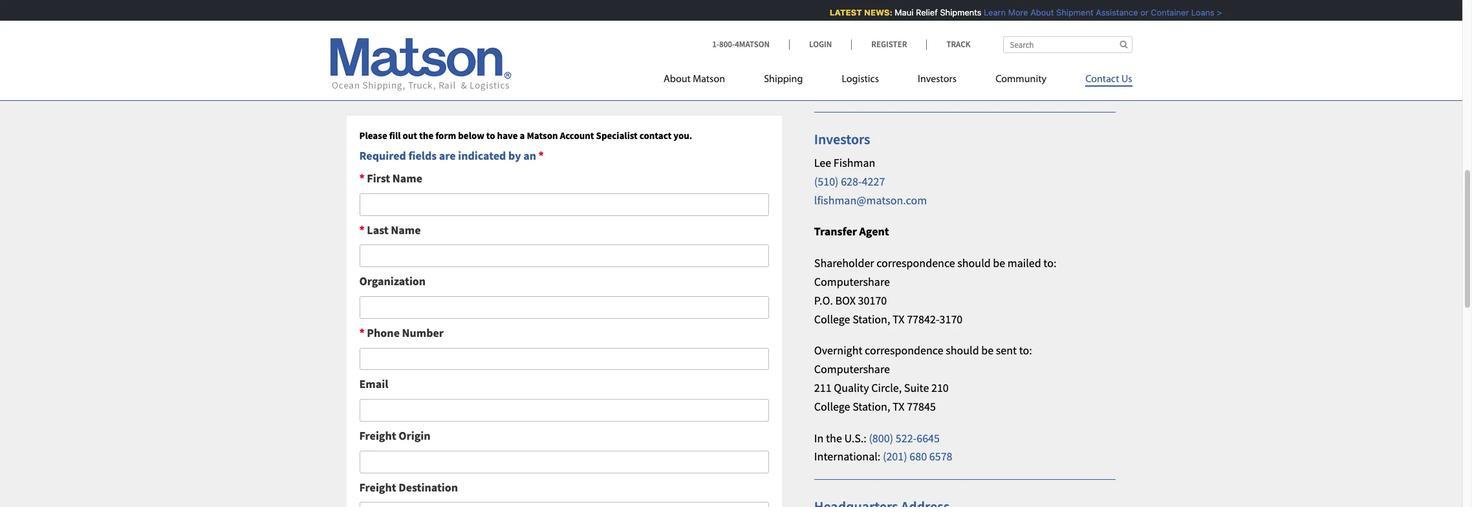 Task type: describe. For each thing, give the bounding box(es) containing it.
origin
[[399, 428, 431, 443]]

lee
[[814, 155, 832, 170]]

below
[[458, 130, 484, 142]]

in the u.s.: (800) 522-6645 international: (201) 680 6578
[[814, 431, 953, 464]]

contact
[[1086, 74, 1120, 85]]

investors link
[[899, 68, 976, 94]]

login
[[809, 39, 832, 50]]

track link
[[927, 39, 971, 50]]

(877-
[[426, 54, 450, 69]]

by
[[509, 148, 521, 163]]

alaskacs@matson.com
[[346, 4, 458, 19]]

destination
[[399, 480, 458, 495]]

680
[[910, 449, 927, 464]]

service:
[[378, 36, 418, 51]]

fields
[[409, 148, 437, 163]]

latest
[[825, 7, 857, 17]]

freight for freight origin
[[359, 428, 396, 443]]

should for mailed
[[958, 256, 991, 271]]

* inside please fill out the form below to have a matson account specialist contact you. required fields are indicated by an *
[[539, 148, 544, 163]]

77845
[[907, 399, 936, 414]]

news media
[[814, 19, 888, 37]]

general
[[346, 86, 386, 101]]

fill
[[389, 130, 401, 142]]

244-
[[450, 54, 471, 69]]

box
[[836, 293, 856, 308]]

are
[[439, 148, 456, 163]]

latest news: maui relief shipments learn more about shipment assistance or container loans >
[[825, 7, 1218, 17]]

* first name
[[359, 171, 423, 186]]

relief
[[911, 7, 933, 17]]

college inside shareholder correspondence should be mailed to: computershare p.o. box 30170 college station, tx 77842-3170
[[814, 312, 851, 327]]

account
[[560, 130, 594, 142]]

210
[[932, 380, 949, 395]]

login link
[[789, 39, 852, 50]]

china-
[[377, 54, 412, 69]]

4534
[[862, 63, 885, 78]]

(877-244-6202) link
[[426, 54, 498, 69]]

the inside in the u.s.: (800) 522-6645 international: (201) 680 6578
[[826, 431, 842, 446]]

quality
[[834, 380, 869, 395]]

organization
[[359, 274, 426, 289]]

0 vertical spatial 1-
[[712, 39, 719, 50]]

or
[[1136, 7, 1144, 17]]

indicated
[[458, 148, 506, 163]]

about inside top menu navigation
[[664, 74, 691, 85]]

kwagner@matson.com link
[[814, 81, 927, 96]]

china
[[346, 36, 376, 51]]

transfer
[[814, 224, 857, 239]]

investors inside investors link
[[918, 74, 957, 85]]

correspondence for circle,
[[865, 343, 944, 358]]

shipments
[[935, 7, 977, 17]]

station, inside overnight correspondence should be sent to: computershare 211 quality circle, suite 210 college station, tx 77845
[[853, 399, 891, 414]]

overnight
[[814, 343, 863, 358]]

4227
[[862, 174, 885, 189]]

maui
[[890, 7, 909, 17]]

register link
[[852, 39, 927, 50]]

station, inside shareholder correspondence should be mailed to: computershare p.o. box 30170 college station, tx 77842-3170
[[853, 312, 891, 327]]

china service: 1-877-china-02 (877-244-6202)
[[346, 36, 498, 69]]

wagner
[[845, 44, 882, 59]]

matson inside please fill out the form below to have a matson account specialist contact you. required fields are indicated by an *
[[527, 130, 558, 142]]

6202)
[[471, 54, 498, 69]]

tx inside overnight correspondence should be sent to: computershare 211 quality circle, suite 210 college station, tx 77845
[[893, 399, 905, 414]]

transfer agent
[[814, 224, 889, 239]]

number
[[402, 325, 444, 340]]

search image
[[1120, 40, 1128, 49]]

4matson
[[735, 39, 770, 50]]

should for sent
[[946, 343, 979, 358]]

keoni wagner (510) 628-4534 kwagner@matson.com
[[814, 44, 927, 96]]

phone
[[367, 325, 400, 340]]

overnight correspondence should be sent to: computershare 211 quality circle, suite 210 college station, tx 77845
[[814, 343, 1032, 414]]

1-800-4matson link
[[712, 39, 789, 50]]

fishman
[[834, 155, 876, 170]]

blue matson logo with ocean, shipping, truck, rail and logistics written beneath it. image
[[330, 38, 511, 91]]

lfishman@matson.com link
[[814, 193, 927, 207]]

contact us link
[[1066, 68, 1133, 94]]

(800)
[[869, 431, 894, 446]]

30170
[[858, 293, 887, 308]]

first
[[367, 171, 390, 186]]

3170
[[940, 312, 963, 327]]

Commodity Description text field
[[359, 399, 769, 422]]

keoni
[[814, 44, 842, 59]]

(510) for (510) 628-4534
[[814, 63, 839, 78]]

877-
[[356, 54, 377, 69]]

shipment
[[1052, 7, 1089, 17]]

form
[[436, 130, 456, 142]]

to: for overnight correspondence should be sent to: computershare 211 quality circle, suite 210 college station, tx 77845
[[1020, 343, 1032, 358]]

loans
[[1187, 7, 1210, 17]]

required
[[359, 148, 406, 163]]

media
[[851, 19, 888, 37]]

77842-
[[907, 312, 940, 327]]

contact
[[640, 130, 672, 142]]

assistance
[[1091, 7, 1134, 17]]

(201)
[[883, 449, 908, 464]]

circle,
[[872, 380, 902, 395]]



Task type: locate. For each thing, give the bounding box(es) containing it.
logistics link
[[823, 68, 899, 94]]

Search search field
[[1003, 36, 1133, 53]]

computershare inside overnight correspondence should be sent to: computershare 211 quality circle, suite 210 college station, tx 77845
[[814, 362, 890, 377]]

the right in
[[826, 431, 842, 446]]

about
[[1026, 7, 1049, 17], [664, 74, 691, 85]]

freight left origin
[[359, 428, 396, 443]]

0 vertical spatial 628-
[[841, 63, 862, 78]]

to: right the mailed
[[1044, 256, 1057, 271]]

correspondence
[[877, 256, 955, 271], [865, 343, 944, 358]]

to:
[[1044, 256, 1057, 271], [1020, 343, 1032, 358]]

0 horizontal spatial to:
[[1020, 343, 1032, 358]]

college down p.o.
[[814, 312, 851, 327]]

* for last name
[[359, 222, 365, 237]]

computershare for box
[[814, 274, 890, 289]]

0 horizontal spatial matson
[[527, 130, 558, 142]]

2 (510) from the top
[[814, 174, 839, 189]]

1 vertical spatial station,
[[853, 399, 891, 414]]

1- inside china service: 1-877-china-02 (877-244-6202)
[[346, 54, 356, 69]]

1 vertical spatial computershare
[[814, 362, 890, 377]]

1 vertical spatial freight
[[359, 480, 396, 495]]

be for mailed
[[993, 256, 1006, 271]]

628- down fishman
[[841, 174, 862, 189]]

news:
[[859, 7, 888, 17]]

0 vertical spatial station,
[[853, 312, 891, 327]]

container
[[1146, 7, 1184, 17]]

to: inside overnight correspondence should be sent to: computershare 211 quality circle, suite 210 college station, tx 77845
[[1020, 343, 1032, 358]]

1 college from the top
[[814, 312, 851, 327]]

should inside overnight correspondence should be sent to: computershare 211 quality circle, suite 210 college station, tx 77845
[[946, 343, 979, 358]]

628- down wagner
[[841, 63, 862, 78]]

628- inside lee fishman (510) 628-4227 lfishman@matson.com
[[841, 174, 862, 189]]

211
[[814, 380, 832, 395]]

about up you.
[[664, 74, 691, 85]]

correspondence inside overnight correspondence should be sent to: computershare 211 quality circle, suite 210 college station, tx 77845
[[865, 343, 944, 358]]

name for * last name
[[391, 222, 421, 237]]

0 vertical spatial be
[[993, 256, 1006, 271]]

1 vertical spatial to:
[[1020, 343, 1032, 358]]

computershare for quality
[[814, 362, 890, 377]]

tx left 77842-
[[893, 312, 905, 327]]

last
[[367, 222, 389, 237]]

0 horizontal spatial the
[[419, 130, 434, 142]]

0 horizontal spatial 1-
[[346, 54, 356, 69]]

to
[[486, 130, 495, 142]]

computershare up quality on the bottom right of the page
[[814, 362, 890, 377]]

computershare
[[814, 274, 890, 289], [814, 362, 890, 377]]

1 vertical spatial tx
[[893, 399, 905, 414]]

freight left destination
[[359, 480, 396, 495]]

register
[[872, 39, 907, 50]]

2 628- from the top
[[841, 174, 862, 189]]

station, down circle,
[[853, 399, 891, 414]]

inquiries:
[[481, 86, 530, 101]]

0 vertical spatial tx
[[893, 312, 905, 327]]

0 vertical spatial college
[[814, 312, 851, 327]]

0 vertical spatial computershare
[[814, 274, 890, 289]]

1 vertical spatial matson
[[527, 130, 558, 142]]

1 horizontal spatial to:
[[1044, 256, 1057, 271]]

tx down circle,
[[893, 399, 905, 414]]

1 vertical spatial correspondence
[[865, 343, 944, 358]]

None text field
[[359, 245, 769, 267], [359, 348, 769, 370], [359, 451, 769, 473], [359, 245, 769, 267], [359, 348, 769, 370], [359, 451, 769, 473]]

general customer service inquiries:
[[346, 86, 530, 101]]

1 vertical spatial 1-
[[346, 54, 356, 69]]

1 horizontal spatial investors
[[918, 74, 957, 85]]

mailed
[[1008, 256, 1042, 271]]

6645
[[917, 431, 940, 446]]

(510) down keoni
[[814, 63, 839, 78]]

* for phone number
[[359, 325, 365, 340]]

college inside overnight correspondence should be sent to: computershare 211 quality circle, suite 210 college station, tx 77845
[[814, 399, 851, 414]]

be inside overnight correspondence should be sent to: computershare 211 quality circle, suite 210 college station, tx 77845
[[982, 343, 994, 358]]

0 vertical spatial to:
[[1044, 256, 1057, 271]]

should
[[958, 256, 991, 271], [946, 343, 979, 358]]

the inside please fill out the form below to have a matson account specialist contact you. required fields are indicated by an *
[[419, 130, 434, 142]]

>
[[1212, 7, 1218, 17]]

name for * first name
[[393, 171, 423, 186]]

* for first name
[[359, 171, 365, 186]]

a
[[520, 130, 525, 142]]

Organization text field
[[359, 296, 769, 319]]

1 freight from the top
[[359, 428, 396, 443]]

1 vertical spatial the
[[826, 431, 842, 446]]

628- inside keoni wagner (510) 628-4534 kwagner@matson.com
[[841, 63, 862, 78]]

sent
[[996, 343, 1017, 358]]

correspondence down 77842-
[[865, 343, 944, 358]]

learn more about shipment assistance or container loans > link
[[979, 7, 1218, 17]]

name down fields
[[393, 171, 423, 186]]

1 vertical spatial be
[[982, 343, 994, 358]]

(510) inside keoni wagner (510) 628-4534 kwagner@matson.com
[[814, 63, 839, 78]]

freight destination
[[359, 480, 458, 495]]

1 tx from the top
[[893, 312, 905, 327]]

1 horizontal spatial about
[[1026, 7, 1049, 17]]

* phone number
[[359, 325, 444, 340]]

1 vertical spatial name
[[391, 222, 421, 237]]

service
[[441, 86, 478, 101]]

correspondence down agent
[[877, 256, 955, 271]]

freight origin
[[359, 428, 431, 443]]

1 horizontal spatial the
[[826, 431, 842, 446]]

community
[[996, 74, 1047, 85]]

1 vertical spatial investors
[[814, 130, 871, 148]]

p.o.
[[814, 293, 833, 308]]

(510) 628-4227 link
[[814, 174, 885, 189]]

522-
[[896, 431, 917, 446]]

0 horizontal spatial investors
[[814, 130, 871, 148]]

(510)
[[814, 63, 839, 78], [814, 174, 839, 189]]

should inside shareholder correspondence should be mailed to: computershare p.o. box 30170 college station, tx 77842-3170
[[958, 256, 991, 271]]

please fill out the form below to have a matson account specialist contact you. required fields are indicated by an *
[[359, 130, 693, 163]]

* left last
[[359, 222, 365, 237]]

college down 211
[[814, 399, 851, 414]]

(510) 628-4534 link
[[814, 63, 885, 78]]

0 horizontal spatial about
[[664, 74, 691, 85]]

1 computershare from the top
[[814, 274, 890, 289]]

(510) down the lee
[[814, 174, 839, 189]]

0 vertical spatial (510)
[[814, 63, 839, 78]]

you.
[[674, 130, 693, 142]]

be inside shareholder correspondence should be mailed to: computershare p.o. box 30170 college station, tx 77842-3170
[[993, 256, 1006, 271]]

should down 3170
[[946, 343, 979, 358]]

investors up fishman
[[814, 130, 871, 148]]

1 vertical spatial (510)
[[814, 174, 839, 189]]

to: for shareholder correspondence should be mailed to: computershare p.o. box 30170 college station, tx 77842-3170
[[1044, 256, 1057, 271]]

correspondence inside shareholder correspondence should be mailed to: computershare p.o. box 30170 college station, tx 77842-3170
[[877, 256, 955, 271]]

the right out
[[419, 130, 434, 142]]

to: right sent
[[1020, 343, 1032, 358]]

0 vertical spatial the
[[419, 130, 434, 142]]

* left phone
[[359, 325, 365, 340]]

1 (510) from the top
[[814, 63, 839, 78]]

None search field
[[1003, 36, 1133, 53]]

should left the mailed
[[958, 256, 991, 271]]

0 vertical spatial should
[[958, 256, 991, 271]]

shareholder correspondence should be mailed to: computershare p.o. box 30170 college station, tx 77842-3170
[[814, 256, 1057, 327]]

628- for 4534
[[841, 63, 862, 78]]

agent
[[860, 224, 889, 239]]

computershare up box
[[814, 274, 890, 289]]

0 vertical spatial investors
[[918, 74, 957, 85]]

1- down china
[[346, 54, 356, 69]]

* left first
[[359, 171, 365, 186]]

1 vertical spatial about
[[664, 74, 691, 85]]

be left sent
[[982, 343, 994, 358]]

2 freight from the top
[[359, 480, 396, 495]]

* last name
[[359, 222, 421, 237]]

international:
[[814, 449, 881, 464]]

628-
[[841, 63, 862, 78], [841, 174, 862, 189]]

have
[[497, 130, 518, 142]]

email
[[359, 377, 388, 392]]

* right an
[[539, 148, 544, 163]]

be for sent
[[982, 343, 994, 358]]

investors down track link
[[918, 74, 957, 85]]

an
[[524, 148, 536, 163]]

1 vertical spatial should
[[946, 343, 979, 358]]

628- for 4227
[[841, 174, 862, 189]]

shareholder
[[814, 256, 874, 271]]

1 vertical spatial 628-
[[841, 174, 862, 189]]

computershare inside shareholder correspondence should be mailed to: computershare p.o. box 30170 college station, tx 77842-3170
[[814, 274, 890, 289]]

contact us
[[1086, 74, 1133, 85]]

station, down 30170
[[853, 312, 891, 327]]

1 horizontal spatial matson
[[693, 74, 725, 85]]

2 tx from the top
[[893, 399, 905, 414]]

2 college from the top
[[814, 399, 851, 414]]

be left the mailed
[[993, 256, 1006, 271]]

matson right a
[[527, 130, 558, 142]]

(510) inside lee fishman (510) 628-4227 lfishman@matson.com
[[814, 174, 839, 189]]

1-
[[712, 39, 719, 50], [346, 54, 356, 69]]

0 vertical spatial correspondence
[[877, 256, 955, 271]]

to: inside shareholder correspondence should be mailed to: computershare p.o. box 30170 college station, tx 77842-3170
[[1044, 256, 1057, 271]]

2 computershare from the top
[[814, 362, 890, 377]]

800-
[[719, 39, 735, 50]]

1 station, from the top
[[853, 312, 891, 327]]

more
[[1003, 7, 1024, 17]]

correspondence for 30170
[[877, 256, 955, 271]]

shipping link
[[745, 68, 823, 94]]

0 vertical spatial matson
[[693, 74, 725, 85]]

tx inside shareholder correspondence should be mailed to: computershare p.o. box 30170 college station, tx 77842-3170
[[893, 312, 905, 327]]

None text field
[[359, 193, 769, 216], [359, 502, 769, 507], [359, 193, 769, 216], [359, 502, 769, 507]]

1 horizontal spatial 1-
[[712, 39, 719, 50]]

about right more
[[1026, 7, 1049, 17]]

2 station, from the top
[[853, 399, 891, 414]]

0 vertical spatial freight
[[359, 428, 396, 443]]

(201) 680 6578 link
[[883, 449, 953, 464]]

out
[[403, 130, 417, 142]]

name right last
[[391, 222, 421, 237]]

1 628- from the top
[[841, 63, 862, 78]]

freight for freight destination
[[359, 480, 396, 495]]

about matson
[[664, 74, 725, 85]]

matson inside top menu navigation
[[693, 74, 725, 85]]

02
[[412, 54, 423, 69]]

learn
[[979, 7, 1001, 17]]

specialist
[[596, 130, 638, 142]]

(510) for (510) 628-4227
[[814, 174, 839, 189]]

1 vertical spatial college
[[814, 399, 851, 414]]

top menu navigation
[[664, 68, 1133, 94]]

0 vertical spatial about
[[1026, 7, 1049, 17]]

*
[[539, 148, 544, 163], [359, 171, 365, 186], [359, 222, 365, 237], [359, 325, 365, 340]]

(800) 522-6645 link
[[869, 431, 940, 446]]

matson down 800-
[[693, 74, 725, 85]]

name
[[393, 171, 423, 186], [391, 222, 421, 237]]

0 vertical spatial name
[[393, 171, 423, 186]]

1- left 4matson
[[712, 39, 719, 50]]

customer
[[389, 86, 438, 101]]



Task type: vqa. For each thing, say whether or not it's contained in the screenshot.
Required
yes



